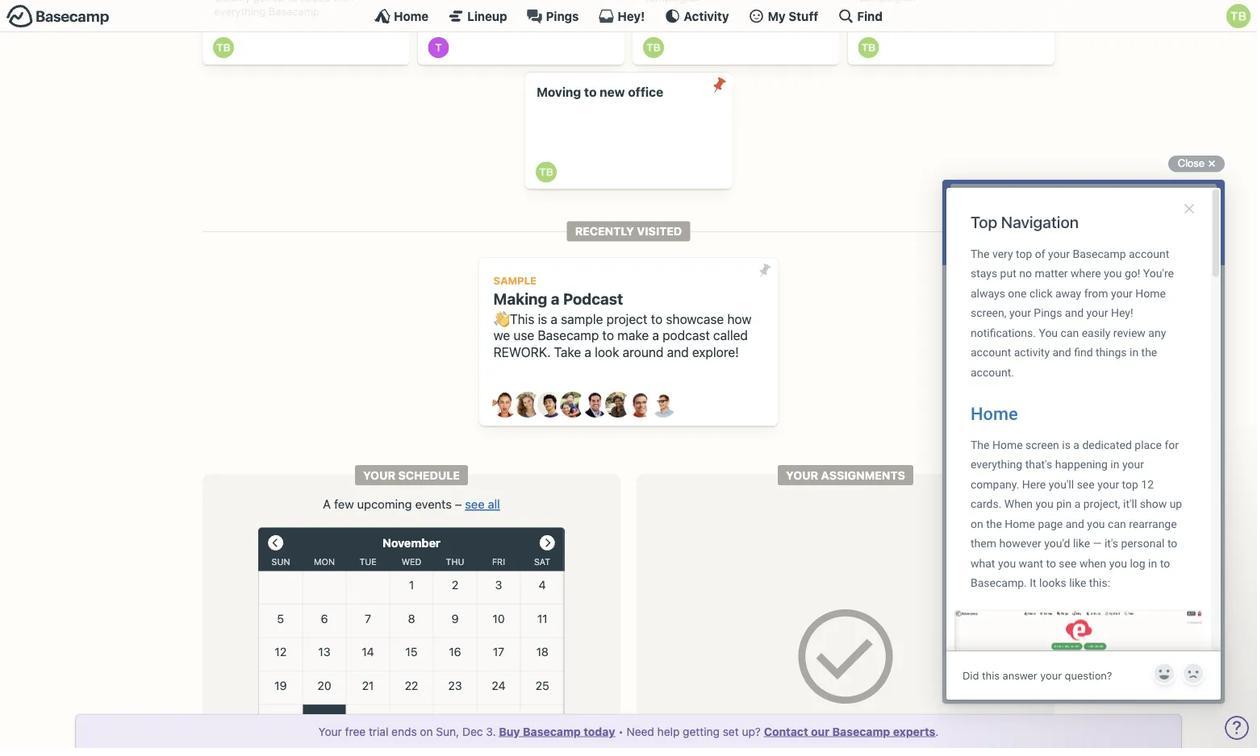 Task type: locate. For each thing, give the bounding box(es) containing it.
see
[[465, 497, 485, 511]]

tim burton image inside quickly get up to speed with everything basecamp link
[[213, 37, 234, 58]]

None submit
[[706, 73, 732, 98], [752, 258, 778, 284], [706, 73, 732, 98], [752, 258, 778, 284]]

up
[[272, 0, 285, 4], [915, 732, 930, 747]]

see all link
[[465, 497, 500, 511]]

to left you
[[820, 732, 831, 747]]

a right is
[[551, 311, 558, 327]]

basecamp
[[269, 5, 319, 17], [538, 328, 599, 343], [523, 725, 581, 739], [832, 725, 890, 739]]

schedule
[[398, 469, 460, 482]]

recently visited
[[575, 225, 682, 238]]

contact our basecamp experts link
[[764, 725, 935, 739]]

👋
[[493, 311, 506, 327]]

1 vertical spatial and
[[983, 713, 1005, 728]]

contact
[[764, 725, 808, 739]]

my
[[768, 9, 786, 23]]

your left free
[[318, 725, 342, 739]]

•
[[618, 725, 623, 739]]

buy basecamp today link
[[499, 725, 615, 739]]

cross small image
[[1202, 154, 1222, 173], [1202, 154, 1222, 173]]

assignments
[[800, 713, 874, 728]]

annie bryan image
[[492, 392, 518, 418]]

to right project at the top of page
[[651, 311, 663, 327]]

0 horizontal spatial and
[[667, 345, 689, 360]]

lineup
[[467, 9, 507, 23]]

your up upcoming
[[363, 469, 395, 482]]

need
[[627, 725, 654, 739]]

to left speed
[[287, 0, 297, 4]]

quickly get up to speed with everything basecamp link
[[203, 0, 409, 64]]

find button
[[838, 8, 883, 24]]

explore!
[[692, 345, 739, 360]]

0 vertical spatial and
[[667, 345, 689, 360]]

you don't have any assignments right now. to‑dos and cards assigned to you will show up here.
[[686, 713, 1005, 747]]

up right get
[[272, 0, 285, 4]]

up left .
[[915, 732, 930, 747]]

victor cooper image
[[650, 392, 676, 418]]

rework.
[[493, 345, 551, 360]]

1 horizontal spatial and
[[983, 713, 1005, 728]]

wed
[[402, 557, 421, 567]]

a
[[551, 290, 560, 308], [551, 311, 558, 327], [652, 328, 659, 343], [584, 345, 591, 360]]

1 horizontal spatial your
[[363, 469, 395, 482]]

to left 'new'
[[584, 85, 597, 100]]

a
[[323, 497, 331, 511]]

right
[[878, 713, 905, 728]]

fri
[[492, 557, 505, 567]]

events
[[415, 497, 452, 511]]

buy
[[499, 725, 520, 739]]

jared davis image
[[537, 392, 563, 418]]

and
[[667, 345, 689, 360], [983, 713, 1005, 728]]

sample
[[493, 275, 537, 287]]

this
[[510, 311, 534, 327]]

around
[[623, 345, 664, 360]]

moving to new office link
[[525, 73, 732, 189]]

switch accounts image
[[6, 4, 110, 29]]

your left assignments
[[786, 469, 818, 482]]

recently
[[575, 225, 634, 238]]

cheryl walters image
[[515, 392, 541, 418]]

0 horizontal spatial up
[[272, 0, 285, 4]]

to‑dos
[[938, 713, 979, 728]]

getting
[[683, 725, 720, 739]]

close button
[[1168, 154, 1225, 173]]

up inside you don't have any assignments right now. to‑dos and cards assigned to you will show up here.
[[915, 732, 930, 747]]

podcast
[[662, 328, 710, 343]]

1 horizontal spatial up
[[915, 732, 930, 747]]

ends
[[391, 725, 417, 739]]

upcoming
[[357, 497, 412, 511]]

speed
[[300, 0, 330, 4]]

pings
[[546, 9, 579, 23]]

show
[[881, 732, 912, 747]]

free
[[345, 725, 366, 739]]

a up around
[[652, 328, 659, 343]]

take
[[554, 345, 581, 360]]

activity
[[684, 9, 729, 23]]

on
[[420, 725, 433, 739]]

assigned
[[764, 732, 816, 747]]

0 horizontal spatial your
[[318, 725, 342, 739]]

your for your assignments
[[786, 469, 818, 482]]

any
[[776, 713, 797, 728]]

your
[[363, 469, 395, 482], [786, 469, 818, 482], [318, 725, 342, 739]]

sample
[[561, 311, 603, 327]]

1 vertical spatial up
[[915, 732, 930, 747]]

hey! button
[[598, 8, 645, 24]]

my stuff button
[[748, 8, 818, 24]]

don't
[[712, 713, 742, 728]]

home link
[[374, 8, 429, 24]]

josh fiske image
[[583, 392, 608, 418]]

showcase
[[666, 311, 724, 327]]

0 vertical spatial up
[[272, 0, 285, 4]]

called
[[713, 328, 748, 343]]

and right 'to‑dos'
[[983, 713, 1005, 728]]

2 horizontal spatial your
[[786, 469, 818, 482]]

we
[[493, 328, 510, 343]]

and down podcast
[[667, 345, 689, 360]]

tim burton image
[[1226, 4, 1251, 28], [213, 37, 234, 58], [643, 37, 664, 58], [536, 162, 557, 183]]

cards
[[728, 732, 760, 747]]



Task type: describe. For each thing, give the bounding box(es) containing it.
now.
[[908, 713, 935, 728]]

our
[[811, 725, 830, 739]]

is
[[538, 311, 547, 327]]

your for your schedule
[[363, 469, 395, 482]]

project
[[606, 311, 647, 327]]

stuff
[[789, 9, 818, 23]]

tim burton image
[[858, 37, 879, 58]]

to up look
[[602, 328, 614, 343]]

set
[[723, 725, 739, 739]]

hey!
[[618, 9, 645, 23]]

.
[[935, 725, 939, 739]]

tue
[[359, 557, 376, 567]]

terry image
[[428, 37, 449, 58]]

3.
[[486, 725, 496, 739]]

all
[[488, 497, 500, 511]]

have
[[745, 713, 773, 728]]

quickly get up to speed with everything basecamp
[[214, 0, 353, 17]]

to inside quickly get up to speed with everything basecamp
[[287, 0, 297, 4]]

your schedule
[[363, 469, 460, 482]]

few
[[334, 497, 354, 511]]

a right making
[[551, 290, 560, 308]]

steve marsh image
[[628, 392, 654, 418]]

home
[[394, 9, 429, 23]]

you
[[686, 713, 708, 728]]

visited
[[637, 225, 682, 238]]

use
[[513, 328, 534, 343]]

sample making a podcast 👋 this is a sample project to showcase how we use basecamp to make a podcast called rework. take a look around and explore!
[[493, 275, 751, 360]]

jennifer young image
[[560, 392, 586, 418]]

sun,
[[436, 725, 459, 739]]

basecamp inside quickly get up to speed with everything basecamp
[[269, 5, 319, 17]]

tim burton image inside moving to new office link
[[536, 162, 557, 183]]

sat
[[534, 557, 550, 567]]

how
[[727, 311, 751, 327]]

making
[[493, 290, 547, 308]]

dec
[[462, 725, 483, 739]]

pings button
[[527, 8, 579, 24]]

help
[[657, 725, 680, 739]]

activity link
[[664, 8, 729, 24]]

will
[[859, 732, 878, 747]]

you
[[835, 732, 856, 747]]

assignments
[[821, 469, 905, 482]]

your assignments
[[786, 469, 905, 482]]

everything
[[214, 5, 266, 17]]

–
[[455, 497, 462, 511]]

find
[[857, 9, 883, 23]]

new
[[600, 85, 625, 100]]

mon
[[314, 557, 335, 567]]

my stuff
[[768, 9, 818, 23]]

moving to new office
[[537, 85, 663, 100]]

thu
[[446, 557, 464, 567]]

your free trial ends on sun, dec  3. buy basecamp today • need help getting set up? contact our basecamp experts .
[[318, 725, 939, 739]]

with
[[333, 0, 353, 4]]

podcast
[[563, 290, 623, 308]]

and inside sample making a podcast 👋 this is a sample project to showcase how we use basecamp to make a podcast called rework. take a look around and explore!
[[667, 345, 689, 360]]

to inside you don't have any assignments right now. to‑dos and cards assigned to you will show up here.
[[820, 732, 831, 747]]

today
[[584, 725, 615, 739]]

main element
[[0, 0, 1257, 32]]

sun
[[272, 557, 290, 567]]

office
[[628, 85, 663, 100]]

up inside quickly get up to speed with everything basecamp
[[272, 0, 285, 4]]

a left look
[[584, 345, 591, 360]]

here.
[[934, 732, 963, 747]]

trial
[[369, 725, 388, 739]]

close
[[1178, 157, 1205, 169]]

and inside you don't have any assignments right now. to‑dos and cards assigned to you will show up here.
[[983, 713, 1005, 728]]

november
[[382, 536, 440, 550]]

experts
[[893, 725, 935, 739]]

lineup link
[[448, 8, 507, 24]]

moving
[[537, 85, 581, 100]]

basecamp inside sample making a podcast 👋 this is a sample project to showcase how we use basecamp to make a podcast called rework. take a look around and explore!
[[538, 328, 599, 343]]

up?
[[742, 725, 761, 739]]

look
[[595, 345, 619, 360]]

a few upcoming events – see all
[[323, 497, 500, 511]]

nicole katz image
[[605, 392, 631, 418]]

get
[[253, 0, 269, 4]]

quickly
[[214, 0, 250, 4]]



Task type: vqa. For each thing, say whether or not it's contained in the screenshot.
First meeting notes
no



